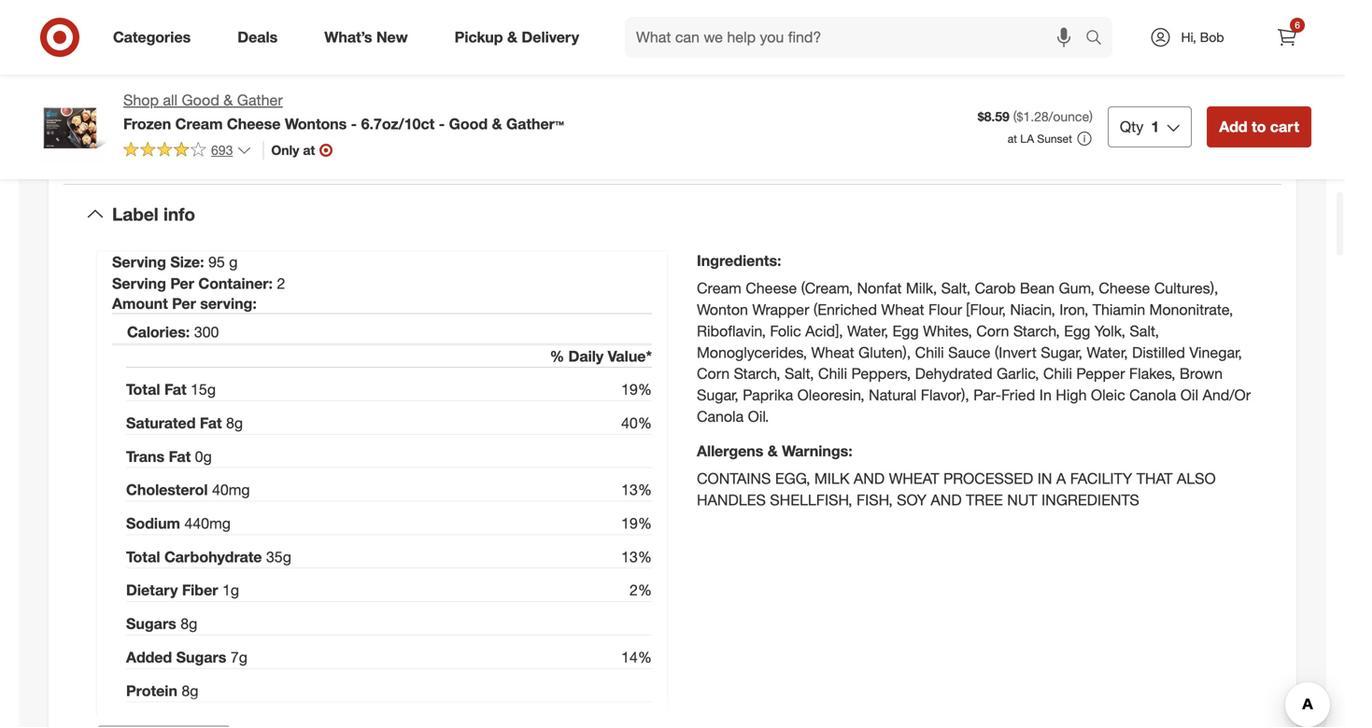 Task type: locate. For each thing, give the bounding box(es) containing it.
1 vertical spatial fat
[[200, 414, 222, 432]]

0 vertical spatial canola
[[1129, 386, 1176, 404]]

high
[[1056, 386, 1087, 404]]

salt, up flour
[[941, 279, 971, 298]]

19% up 2%
[[621, 515, 652, 533]]

0 vertical spatial starch,
[[1013, 322, 1060, 340]]

all
[[163, 91, 178, 109]]

wontons
[[285, 115, 347, 133]]

1 horizontal spatial -
[[439, 115, 445, 133]]

0 horizontal spatial gather™
[[506, 115, 564, 133]]

chili up oleoresin,
[[818, 365, 847, 383]]

mg for cholesterol 40 mg
[[229, 481, 250, 499]]

for
[[869, 121, 885, 138]]

salt,
[[941, 279, 971, 298], [1130, 322, 1159, 340], [785, 365, 814, 383]]

good right 6.7oz/10ct
[[449, 115, 488, 133]]

mg down 40
[[209, 515, 231, 533]]

hi,
[[1181, 29, 1196, 45]]

bob
[[1200, 29, 1224, 45]]

mg
[[229, 481, 250, 499], [209, 515, 231, 533]]

g for 1
[[231, 582, 239, 600]]

tree
[[966, 491, 1003, 510]]

0 vertical spatial fat
[[164, 381, 186, 399]]

total up saturated at the left of the page
[[126, 381, 160, 399]]

0 vertical spatial 13%
[[621, 481, 652, 499]]

1 vertical spatial salt,
[[1130, 322, 1159, 340]]

2 horizontal spatial salt,
[[1130, 322, 1159, 340]]

each
[[704, 140, 733, 156]]

0 horizontal spatial corn
[[697, 365, 730, 383]]

693 link
[[123, 141, 252, 162]]

fat left 15 on the bottom left
[[164, 381, 186, 399]]

fat left 0
[[169, 448, 191, 466]]

yolk,
[[1095, 322, 1126, 340]]

great
[[704, 121, 734, 138]]

at left la
[[1008, 132, 1017, 146]]

0 horizontal spatial cheese
[[746, 279, 797, 298]]

cultures),
[[1154, 279, 1218, 298]]

g for 95
[[229, 253, 238, 272]]

1 vertical spatial per
[[172, 295, 196, 313]]

8 down added sugars 7 g
[[182, 682, 190, 700]]

your right and at the right of page
[[939, 121, 964, 138]]

1 - from the left
[[351, 115, 357, 133]]

0 vertical spatial salt,
[[941, 279, 971, 298]]

& left the 'gather'
[[224, 91, 233, 109]]

13% up 2%
[[621, 548, 652, 566]]

wt
[[155, 58, 169, 74]]

salt, up distilled
[[1130, 322, 1159, 340]]

we
[[1134, 121, 1153, 138]]

egg
[[893, 322, 919, 340], [1064, 322, 1090, 340]]

canola up allergens
[[697, 408, 744, 426]]

1 horizontal spatial water,
[[1087, 344, 1128, 362]]

1 13% from the top
[[621, 481, 652, 499]]

water, up gluten),
[[847, 322, 888, 340]]

1 vertical spatial serving
[[112, 275, 166, 293]]

at la sunset
[[1008, 132, 1072, 146]]

1 vertical spatial and
[[931, 491, 962, 510]]

& up egg,
[[768, 442, 778, 461]]

making
[[774, 121, 816, 138]]

canola
[[1129, 386, 1176, 404], [697, 408, 744, 426]]

that up you'll
[[1194, 103, 1216, 119]]

0 horizontal spatial to
[[1006, 121, 1018, 138]]

every
[[1072, 121, 1104, 138]]

contains
[[697, 470, 771, 488]]

0 horizontal spatial and
[[854, 470, 885, 488]]

0 vertical spatial total
[[126, 381, 160, 399]]

and right the soy
[[931, 491, 962, 510]]

sugar, left paprika
[[697, 386, 739, 404]]

1 horizontal spatial 1
[[1151, 118, 1159, 136]]

serving
[[112, 253, 166, 272], [112, 275, 166, 293]]

1 vertical spatial water,
[[1087, 344, 1128, 362]]

dietary fiber 1 g
[[126, 582, 239, 600]]

0 vertical spatial 8
[[226, 414, 234, 432]]

0 vertical spatial sugar,
[[1041, 344, 1083, 362]]

every
[[704, 103, 737, 119]]

& up and at the right of page
[[918, 103, 927, 119]]

1 horizontal spatial salt,
[[941, 279, 971, 298]]

13% for g
[[621, 548, 652, 566]]

& inside every product that carries the good & gather™ name starts with quality ingredients that deliver great taste, making it easier for you and your family to eat well, every day. we promise you'll love each bite, or your money back.
[[918, 103, 927, 119]]

1 vertical spatial 19%
[[621, 515, 652, 533]]

fat
[[164, 381, 186, 399], [200, 414, 222, 432], [169, 448, 191, 466]]

to right add
[[1252, 118, 1266, 136]]

1 vertical spatial canola
[[697, 408, 744, 426]]

that up making
[[790, 103, 813, 119]]

2 19% from the top
[[621, 515, 652, 533]]

13% down 40%
[[621, 481, 652, 499]]

1 vertical spatial your
[[780, 140, 806, 156]]

0 horizontal spatial that
[[790, 103, 813, 119]]

pickup & delivery link
[[439, 17, 603, 58]]

water, down yolk,
[[1087, 344, 1128, 362]]

2 vertical spatial salt,
[[785, 365, 814, 383]]

gather™ inside "shop all good & gather frozen cream cheese wontons - 6.7oz/10ct - good & gather™"
[[506, 115, 564, 133]]

size:
[[170, 253, 204, 272]]

to inside button
[[1252, 118, 1266, 136]]

corn down monoglycerides,
[[697, 365, 730, 383]]

monoglycerides,
[[697, 344, 807, 362]]

name
[[982, 103, 1014, 119]]

7
[[231, 649, 239, 667]]

19% up 40%
[[621, 381, 652, 399]]

g for 0
[[203, 448, 212, 466]]

corn down the [flour,
[[976, 322, 1009, 340]]

- right 6.7oz/10ct
[[439, 115, 445, 133]]

fat for saturated fat
[[200, 414, 222, 432]]

8 down dietary fiber 1 g
[[181, 615, 189, 633]]

ingredients
[[1042, 491, 1139, 510]]

0 vertical spatial 19%
[[621, 381, 652, 399]]

1 vertical spatial mg
[[209, 515, 231, 533]]

440
[[184, 515, 209, 533]]

0 vertical spatial your
[[939, 121, 964, 138]]

1 horizontal spatial at
[[1008, 132, 1017, 146]]

1 vertical spatial sugar,
[[697, 386, 739, 404]]

only at
[[271, 142, 315, 158]]

per up calories: 300
[[172, 295, 196, 313]]

acid],
[[805, 322, 843, 340]]

2 vertical spatial fat
[[169, 448, 191, 466]]

cart
[[1270, 118, 1299, 136]]

1 horizontal spatial good
[[449, 115, 488, 133]]

1 horizontal spatial that
[[1194, 103, 1216, 119]]

good up you
[[882, 103, 915, 119]]

per up 'amount per serving :'
[[170, 275, 194, 293]]

1 vertical spatial total
[[126, 548, 160, 566]]

cheese up thiamin
[[1099, 279, 1150, 298]]

nonfat
[[857, 279, 902, 298]]

1 horizontal spatial wheat
[[881, 301, 924, 319]]

gather™ down 'pickup & delivery' link
[[506, 115, 564, 133]]

gather™ up and at the right of page
[[930, 103, 978, 119]]

1 horizontal spatial canola
[[1129, 386, 1176, 404]]

sauce
[[948, 344, 991, 362]]

your down making
[[780, 140, 806, 156]]

par-
[[974, 386, 1001, 404]]

info
[[163, 203, 195, 225]]

peppers,
[[851, 365, 911, 383]]

0 vertical spatial water,
[[847, 322, 888, 340]]

13% for mg
[[621, 481, 652, 499]]

What can we help you find? suggestions appear below search field
[[625, 17, 1090, 58]]

1 vertical spatial 1
[[222, 582, 231, 600]]

to left la
[[1006, 121, 1018, 138]]

g inside serving size: 95 g serving per container: 2
[[229, 253, 238, 272]]

0 vertical spatial and
[[854, 470, 885, 488]]

contains
[[131, 32, 183, 48]]

2 13% from the top
[[621, 548, 652, 566]]

cream
[[175, 115, 223, 133]]

0 vertical spatial serving
[[112, 253, 166, 272]]

whites,
[[923, 322, 972, 340]]

1 19% from the top
[[621, 381, 652, 399]]

warnings:
[[782, 442, 853, 461]]

0 horizontal spatial your
[[780, 140, 806, 156]]

1 horizontal spatial chili
[[915, 344, 944, 362]]

also
[[1177, 470, 1216, 488]]

at right only
[[303, 142, 315, 158]]

per inside serving size: 95 g serving per container: 2
[[170, 275, 194, 293]]

handles
[[697, 491, 766, 510]]

1 horizontal spatial to
[[1252, 118, 1266, 136]]

salt, up paprika
[[785, 365, 814, 383]]

total
[[126, 381, 160, 399], [126, 548, 160, 566]]

wheat down acid],
[[811, 344, 854, 362]]

chili down whites,
[[915, 344, 944, 362]]

1 horizontal spatial egg
[[1064, 322, 1090, 340]]

19%
[[621, 381, 652, 399], [621, 515, 652, 533]]

sugars left "7"
[[176, 649, 226, 667]]

to
[[1252, 118, 1266, 136], [1006, 121, 1018, 138]]

0 vertical spatial wheat
[[881, 301, 924, 319]]

per
[[170, 275, 194, 293], [172, 295, 196, 313]]

0 horizontal spatial sugar,
[[697, 386, 739, 404]]

value*
[[608, 347, 652, 365]]

and up fish,
[[854, 470, 885, 488]]

2 horizontal spatial good
[[882, 103, 915, 119]]

and/or
[[1203, 386, 1251, 404]]

sodium
[[126, 515, 180, 533]]

[flour,
[[966, 301, 1006, 319]]

sugars down dietary
[[126, 615, 176, 633]]

95
[[208, 253, 225, 272]]

g for 35
[[283, 548, 291, 566]]

1 horizontal spatial your
[[939, 121, 964, 138]]

vinegar,
[[1189, 344, 1242, 362]]

0 vertical spatial sugars
[[126, 615, 176, 633]]

1 right fiber
[[222, 582, 231, 600]]

egg down iron,
[[1064, 322, 1090, 340]]

%
[[550, 347, 564, 365]]

flakes,
[[1129, 365, 1176, 383]]

0 horizontal spatial -
[[351, 115, 357, 133]]

0 vertical spatial mg
[[229, 481, 250, 499]]

2 horizontal spatial chili
[[1043, 365, 1072, 383]]

& right pickup
[[507, 28, 517, 46]]

8 up 40
[[226, 414, 234, 432]]

fat for total fat
[[164, 381, 186, 399]]

0 horizontal spatial good
[[182, 91, 219, 109]]

frozen
[[123, 115, 171, 133]]

$8.59
[[978, 108, 1010, 125]]

chili
[[915, 344, 944, 362], [818, 365, 847, 383], [1043, 365, 1072, 383]]

2 vertical spatial 8
[[182, 682, 190, 700]]

6.7oz/10ct
[[361, 115, 435, 133]]

added
[[126, 649, 172, 667]]

1 right qty
[[1151, 118, 1159, 136]]

sugar, up high
[[1041, 344, 1083, 362]]

corn
[[976, 322, 1009, 340], [697, 365, 730, 383]]

1 horizontal spatial starch,
[[1013, 322, 1060, 340]]

14%
[[621, 649, 652, 667]]

0 horizontal spatial egg
[[893, 322, 919, 340]]

starts
[[1018, 103, 1051, 119]]

good up cream
[[182, 91, 219, 109]]

2 total from the top
[[126, 548, 160, 566]]

1 horizontal spatial cheese
[[1099, 279, 1150, 298]]

1 vertical spatial 13%
[[621, 548, 652, 566]]

gum,
[[1059, 279, 1095, 298]]

egg up gluten),
[[893, 322, 919, 340]]

mg up sodium 440 mg
[[229, 481, 250, 499]]

0 vertical spatial per
[[170, 275, 194, 293]]

cheese
[[746, 279, 797, 298], [1099, 279, 1150, 298]]

fat up 0
[[200, 414, 222, 432]]

1 total from the top
[[126, 381, 160, 399]]

total up dietary
[[126, 548, 160, 566]]

wheat down milk,
[[881, 301, 924, 319]]

0 vertical spatial corn
[[976, 322, 1009, 340]]

1 vertical spatial starch,
[[734, 365, 780, 383]]

0 horizontal spatial wheat
[[811, 344, 854, 362]]

cream
[[697, 279, 741, 298]]

cheese up wrapper
[[746, 279, 797, 298]]

what's
[[324, 28, 372, 46]]

good inside every product that carries the good & gather™ name starts with quality ingredients that deliver great taste, making it easier for you and your family to eat well, every day. we promise you'll love each bite, or your money back.
[[882, 103, 915, 119]]

at
[[1008, 132, 1017, 146], [303, 142, 315, 158]]

1 vertical spatial 8
[[181, 615, 189, 633]]

1 horizontal spatial sugar,
[[1041, 344, 1083, 362]]

every product that carries the good & gather™ name starts with quality ingredients that deliver great taste, making it easier for you and your family to eat well, every day. we promise you'll love each bite, or your money back.
[[704, 103, 1264, 156]]

canola down flakes,
[[1129, 386, 1176, 404]]

chili up in at bottom
[[1043, 365, 1072, 383]]

mg for sodium 440 mg
[[209, 515, 231, 533]]

trans fat 0 g
[[126, 448, 212, 466]]

container:
[[198, 275, 273, 293]]

1 horizontal spatial gather™
[[930, 103, 978, 119]]

8 for protein 8 g
[[182, 682, 190, 700]]

starch, down monoglycerides,
[[734, 365, 780, 383]]

starch, down niacin,
[[1013, 322, 1060, 340]]

shop
[[123, 91, 159, 109]]

- right wontons
[[351, 115, 357, 133]]

2%
[[630, 582, 652, 600]]



Task type: vqa. For each thing, say whether or not it's contained in the screenshot.


Task type: describe. For each thing, give the bounding box(es) containing it.
8 for sugars 8 g
[[181, 615, 189, 633]]

back.
[[853, 140, 885, 156]]

(enriched
[[814, 301, 877, 319]]

total for total carbohydrate
[[126, 548, 160, 566]]

2 - from the left
[[439, 115, 445, 133]]

total fat 15 g
[[126, 381, 216, 399]]

a
[[1056, 470, 1066, 488]]

promise
[[1156, 121, 1204, 138]]

1 horizontal spatial corn
[[976, 322, 1009, 340]]

cholesterol
[[126, 481, 208, 499]]

1 vertical spatial wheat
[[811, 344, 854, 362]]

daily
[[568, 347, 604, 365]]

dietary
[[126, 582, 178, 600]]

& inside allergens & warnings: contains egg, milk and wheat processed in a facility that also handles shellfish, fish, soy and tree nut ingredients
[[768, 442, 778, 461]]

label
[[112, 203, 159, 225]]

& down pickup
[[492, 115, 502, 133]]

fish,
[[857, 491, 893, 510]]

deliver
[[1220, 103, 1259, 119]]

eat
[[1021, 121, 1040, 138]]

saturated fat 8 g
[[126, 414, 243, 432]]

0 horizontal spatial salt,
[[785, 365, 814, 383]]

allergens & warnings: contains egg, milk and wheat processed in a facility that also handles shellfish, fish, soy and tree nut ingredients
[[697, 442, 1216, 510]]

g for 8
[[234, 414, 243, 432]]

oil.
[[748, 408, 769, 426]]

oleoresin,
[[797, 386, 865, 404]]

bean
[[1020, 279, 1055, 298]]

35
[[266, 548, 283, 566]]

2 cheese from the left
[[1099, 279, 1150, 298]]

you
[[889, 121, 910, 138]]

2 serving from the top
[[112, 275, 166, 293]]

pepper
[[1076, 365, 1125, 383]]

flour
[[928, 301, 962, 319]]

calories: 300
[[127, 323, 219, 341]]

shellfish,
[[770, 491, 852, 510]]

300
[[194, 323, 219, 341]]

6.7oz
[[173, 58, 205, 74]]

0
[[195, 448, 203, 466]]

cholesterol 40 mg
[[126, 481, 250, 499]]

0 horizontal spatial chili
[[818, 365, 847, 383]]

milk
[[814, 470, 850, 488]]

fried
[[1001, 386, 1035, 404]]

that
[[1137, 470, 1173, 488]]

carob
[[975, 279, 1016, 298]]

(cream,
[[801, 279, 853, 298]]

allergens
[[697, 442, 763, 461]]

label info button
[[64, 185, 1282, 244]]

oleic
[[1091, 386, 1125, 404]]

with
[[1055, 103, 1079, 119]]

the
[[860, 103, 878, 119]]

g for 15
[[207, 381, 216, 399]]

1 cheese from the left
[[746, 279, 797, 298]]

it
[[820, 121, 827, 138]]

to inside every product that carries the good & gather™ name starts with quality ingredients that deliver great taste, making it easier for you and your family to eat well, every day. we promise you'll love each bite, or your money back.
[[1006, 121, 1018, 138]]

(invert
[[995, 344, 1037, 362]]

0 vertical spatial 1
[[1151, 118, 1159, 136]]

add to cart button
[[1207, 106, 1312, 148]]

protein
[[126, 682, 177, 700]]

flavor),
[[921, 386, 969, 404]]

:
[[253, 295, 257, 313]]

2 that from the left
[[1194, 103, 1216, 119]]

trans
[[126, 448, 165, 466]]

gather
[[237, 91, 283, 109]]

2 egg from the left
[[1064, 322, 1090, 340]]

19% for mg
[[621, 515, 652, 533]]

0 horizontal spatial canola
[[697, 408, 744, 426]]

1 vertical spatial corn
[[697, 365, 730, 383]]

soy
[[897, 491, 927, 510]]

hi, bob
[[1181, 29, 1224, 45]]

1 that from the left
[[790, 103, 813, 119]]

)
[[1089, 108, 1093, 125]]

love
[[1240, 121, 1264, 138]]

contains 10 wontons
[[131, 32, 254, 48]]

1 vertical spatial sugars
[[176, 649, 226, 667]]

egg,
[[775, 470, 810, 488]]

oil
[[1180, 386, 1198, 404]]

product
[[741, 103, 786, 119]]

saturated
[[126, 414, 196, 432]]

and
[[913, 121, 935, 138]]

g for 7
[[239, 649, 247, 667]]

what's new
[[324, 28, 408, 46]]

ingredients:
[[697, 252, 781, 270]]

deals link
[[222, 17, 301, 58]]

add
[[1219, 118, 1248, 136]]

40%
[[621, 414, 652, 432]]

distilled
[[1132, 344, 1185, 362]]

add to cart
[[1219, 118, 1299, 136]]

amount
[[112, 295, 168, 313]]

riboflavin,
[[697, 322, 766, 340]]

1 egg from the left
[[893, 322, 919, 340]]

% daily value*
[[550, 347, 652, 365]]

wontons
[[205, 32, 254, 48]]

fat for trans fat
[[169, 448, 191, 466]]

19% for g
[[621, 381, 652, 399]]

sunset
[[1037, 132, 1072, 146]]

wheat
[[889, 470, 939, 488]]

0 horizontal spatial 1
[[222, 582, 231, 600]]

paprika
[[743, 386, 793, 404]]

1 horizontal spatial and
[[931, 491, 962, 510]]

gather™ inside every product that carries the good & gather™ name starts with quality ingredients that deliver great taste, making it easier for you and your family to eat well, every day. we promise you'll love each bite, or your money back.
[[930, 103, 978, 119]]

0 horizontal spatial water,
[[847, 322, 888, 340]]

0 horizontal spatial at
[[303, 142, 315, 158]]

serving
[[200, 295, 253, 313]]

milk,
[[906, 279, 937, 298]]

facility
[[1070, 470, 1132, 488]]

image of frozen cream cheese wontons - 6.7oz/10ct - good & gather™ image
[[34, 90, 108, 164]]

total for total fat
[[126, 381, 160, 399]]

0 horizontal spatial starch,
[[734, 365, 780, 383]]

40
[[212, 481, 229, 499]]

protein 8 g
[[126, 682, 198, 700]]

1 serving from the top
[[112, 253, 166, 272]]

delivery
[[522, 28, 579, 46]]

2
[[277, 275, 285, 293]]

$8.59 ( $1.28 /ounce )
[[978, 108, 1093, 125]]

natural
[[869, 386, 917, 404]]



